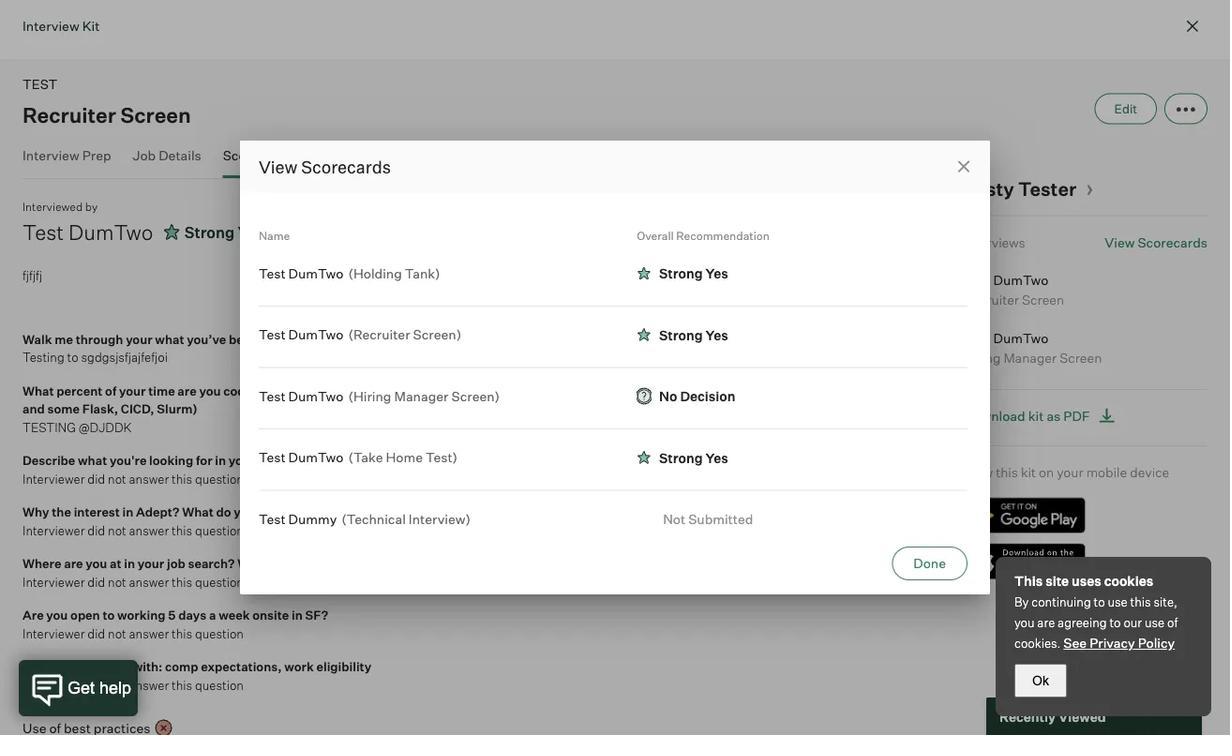 Task type: locate. For each thing, give the bounding box(es) containing it.
test
[[23, 219, 64, 245], [259, 265, 286, 281], [964, 271, 991, 288], [259, 326, 286, 343], [964, 330, 991, 346], [259, 388, 286, 404], [259, 449, 286, 466], [426, 449, 452, 466], [259, 511, 286, 527]]

2 interviewer from the top
[[23, 523, 85, 538]]

0 horizontal spatial use
[[701, 383, 722, 398]]

and
[[23, 401, 45, 416]]

working left 5
[[117, 608, 166, 623]]

1 horizontal spatial manager
[[1004, 349, 1057, 366]]

interview up what's at the bottom of the page
[[409, 511, 465, 527]]

working inside are you open to working 5 days a week onsite in sf? interviewer did not answer this question
[[117, 608, 166, 623]]

not inside are you open to working 5 days a week onsite in sf? interviewer did not answer this question
[[108, 626, 126, 641]]

1 horizontal spatial what
[[155, 331, 184, 346]]

1 horizontal spatial scorecards
[[1138, 234, 1208, 250]]

of down site,
[[1167, 615, 1178, 630]]

0 vertical spatial why
[[316, 453, 343, 468]]

2 vertical spatial use
[[1145, 615, 1165, 630]]

the inside describe what you're looking for in your next role. why are you on the market? interviewer did not answer this question
[[409, 453, 428, 468]]

recruiter up interview prep
[[23, 102, 116, 128]]

flask,
[[82, 401, 118, 416]]

1 vertical spatial of
[[1167, 615, 1178, 630]]

strong left the name
[[184, 223, 234, 241]]

screen up pdf
[[1060, 349, 1102, 366]]

test dumtwo recruiter screen
[[964, 271, 1064, 308]]

question down for
[[195, 471, 244, 486]]

0 horizontal spatial manager
[[394, 388, 449, 404]]

dumtwo up now?
[[288, 326, 344, 343]]

0 vertical spatial kit
[[1028, 408, 1044, 424]]

this inside are you open to working 5 days a week onsite in sf? interviewer did not answer this question
[[172, 626, 192, 641]]

2 vertical spatial view
[[964, 464, 993, 481]]

manager down does
[[394, 388, 449, 404]]

interest
[[74, 504, 120, 519]]

preferred
[[417, 383, 473, 398]]

1 did from the top
[[87, 471, 105, 486]]

2 horizontal spatial recruiter
[[964, 291, 1019, 308]]

0 vertical spatial a
[[209, 608, 216, 623]]

answer inside add a private note with: comp expectations, work eligibility interviewer did not answer this question
[[129, 677, 169, 692]]

4 answer from the top
[[129, 626, 169, 641]]

test dumtwo for recruiter screen
[[259, 326, 344, 343]]

this
[[996, 464, 1018, 481], [172, 471, 192, 486], [172, 523, 192, 538], [172, 574, 192, 589], [1130, 594, 1151, 609], [172, 626, 192, 641], [172, 677, 192, 692]]

to
[[67, 350, 78, 365], [1094, 594, 1105, 609], [103, 608, 115, 623], [1110, 615, 1121, 630]]

testing
[[23, 350, 64, 365]]

in inside are you open to working 5 days a week onsite in sf? interviewer did not answer this question
[[292, 608, 303, 623]]

time
[[148, 383, 175, 398]]

test down interviewed
[[23, 219, 64, 245]]

this inside describe what you're looking for in your next role. why are you on the market? interviewer did not answer this question
[[172, 471, 192, 486]]

interview for interview kit
[[23, 17, 79, 34]]

answer down with:
[[129, 677, 169, 692]]

test down the name
[[259, 265, 286, 281]]

you down by
[[1014, 615, 1035, 630]]

1 vertical spatial a
[[50, 659, 57, 674]]

test dumtwo for holding tank
[[259, 265, 344, 281]]

use inside what percent of your time are you coding right now? what are your preferred coding languages or tech stacks? (we use python, c++, typescript, pytorch and some flask, cicd, slurm) testing @djddk
[[701, 383, 722, 398]]

3 question from the top
[[195, 574, 244, 589]]

0 horizontal spatial where
[[23, 556, 61, 571]]

testy tester
[[964, 177, 1077, 201]]

a inside add a private note with: comp expectations, work eligibility interviewer did not answer this question
[[50, 659, 57, 674]]

1 vertical spatial view
[[1105, 234, 1135, 250]]

strong for take home test
[[659, 449, 703, 466]]

kit inside 'link'
[[1028, 408, 1044, 424]]

screen up test dumtwo hiring manager screen
[[1022, 291, 1064, 308]]

interviewer down describe
[[23, 471, 85, 486]]

scorecards inside dialog
[[301, 156, 391, 177]]

5 not from the top
[[108, 677, 126, 692]]

some
[[47, 401, 80, 416]]

test inside the test dumtwo recruiter screen
[[964, 271, 991, 288]]

our
[[1124, 615, 1142, 630]]

1 horizontal spatial use
[[1108, 594, 1128, 609]]

manager up download kit as pdf
[[1004, 349, 1057, 366]]

1 horizontal spatial hiring
[[964, 349, 1001, 366]]

0 vertical spatial hiring
[[964, 349, 1001, 366]]

strong yes image
[[163, 221, 181, 243], [637, 264, 652, 283], [637, 325, 652, 344], [637, 448, 652, 467]]

not inside "why the interest in adept? what do you know about the company? interviewer did not answer this question"
[[108, 523, 126, 538]]

this inside add a private note with: comp expectations, work eligibility interviewer did not answer this question
[[172, 677, 192, 692]]

what
[[367, 331, 399, 346], [23, 383, 54, 398], [332, 383, 364, 398], [182, 504, 214, 519]]

1 vertical spatial kit
[[1021, 464, 1036, 481]]

on left lately.
[[312, 331, 326, 346]]

2 did from the top
[[87, 523, 105, 538]]

0 vertical spatial recruiter
[[23, 102, 116, 128]]

you right the do
[[234, 504, 255, 519]]

holding tank
[[353, 265, 435, 281]]

4 did from the top
[[87, 626, 105, 641]]

cicd,
[[121, 401, 154, 416]]

strong yes image down the job details link
[[163, 221, 181, 243]]

been
[[229, 331, 258, 346]]

0 horizontal spatial recruiter screen
[[23, 102, 191, 128]]

screen
[[120, 102, 191, 128], [1022, 291, 1064, 308], [413, 326, 456, 343], [1060, 349, 1102, 366], [451, 388, 495, 404]]

your
[[126, 331, 152, 346], [433, 331, 459, 346], [119, 383, 146, 398], [388, 383, 415, 398], [229, 453, 255, 468], [1057, 464, 1083, 481], [138, 556, 164, 571], [475, 556, 502, 571]]

test down the test dumtwo recruiter screen
[[964, 330, 991, 346]]

strong yes image up stacks?
[[637, 325, 652, 344]]

why inside "why the interest in adept? what do you know about the company? interviewer did not answer this question"
[[23, 504, 49, 519]]

0 horizontal spatial coding
[[223, 383, 264, 398]]

3 not from the top
[[108, 574, 126, 589]]

0 horizontal spatial the
[[52, 504, 71, 519]]

3 test dumtwo from the top
[[259, 388, 344, 404]]

interviewer inside "why the interest in adept? what do you know about the company? interviewer did not answer this question"
[[23, 523, 85, 538]]

home
[[386, 449, 423, 466]]

in left adept? at the bottom of page
[[122, 504, 133, 519]]

0 vertical spatial view
[[259, 156, 297, 177]]

download
[[964, 408, 1025, 424]]

hiring right now?
[[353, 388, 391, 404]]

in left sf?
[[292, 608, 303, 623]]

test dumtwo up now?
[[259, 326, 344, 343]]

by
[[85, 200, 98, 214]]

dumtwo
[[68, 219, 153, 245], [288, 265, 344, 281], [993, 271, 1048, 288], [288, 326, 344, 343], [993, 330, 1048, 346], [288, 388, 344, 404], [288, 449, 344, 466]]

0 horizontal spatial why
[[23, 504, 49, 519]]

test dumtwo down the name
[[259, 265, 344, 281]]

dummy
[[288, 511, 337, 527]]

to inside walk me through your what you've been working on lately. what does your typical day look like? testing to sgdgsjsfjajfefjoi
[[67, 350, 78, 365]]

1 vertical spatial scorecards
[[1138, 234, 1208, 250]]

are up cookies.
[[1037, 615, 1055, 630]]

recruiter down 'interviews'
[[964, 291, 1019, 308]]

are inside the by continuing to use this site, you are agreeing to our use of cookies.
[[1037, 615, 1055, 630]]

1 horizontal spatial recruiter screen
[[353, 326, 456, 343]]

dumtwo inside test dumtwo hiring manager screen
[[993, 330, 1048, 346]]

2 not from the top
[[108, 523, 126, 538]]

coding left right
[[223, 383, 264, 398]]

1 where from the left
[[23, 556, 61, 571]]

1 horizontal spatial where
[[237, 556, 276, 571]]

overall recommendation
[[637, 229, 770, 243]]

are left 'at' on the bottom
[[64, 556, 83, 571]]

this down comp
[[172, 677, 192, 692]]

5 did from the top
[[87, 677, 105, 692]]

this down looking
[[172, 471, 192, 486]]

view scorecards
[[259, 156, 391, 177], [1105, 234, 1208, 250]]

interviewer inside describe what you're looking for in your next role. why are you on the market? interviewer did not answer this question
[[23, 471, 85, 486]]

what left does
[[367, 331, 399, 346]]

view
[[259, 156, 297, 177], [1105, 234, 1135, 250], [964, 464, 993, 481]]

recently viewed
[[999, 708, 1106, 725]]

use down cookies
[[1108, 594, 1128, 609]]

1 horizontal spatial view
[[964, 464, 993, 481]]

strong yes image down no decision image
[[637, 448, 652, 467]]

the left interest
[[52, 504, 71, 519]]

interviewer inside are you open to working 5 days a week onsite in sf? interviewer did not answer this question
[[23, 626, 85, 641]]

your up sgdgsjsfjajfefjoi
[[126, 331, 152, 346]]

0 vertical spatial view scorecards
[[259, 156, 391, 177]]

are
[[23, 608, 44, 623]]

0 vertical spatial of
[[105, 383, 117, 398]]

1 interviewer from the top
[[23, 471, 85, 486]]

0 vertical spatial working
[[261, 331, 309, 346]]

market?
[[430, 453, 480, 468]]

you right are
[[46, 608, 68, 623]]

1 horizontal spatial view scorecards
[[1105, 234, 1208, 250]]

what down @djddk
[[78, 453, 107, 468]]

not up note
[[108, 626, 126, 641]]

what right now?
[[332, 383, 364, 398]]

coding right preferred
[[476, 383, 516, 398]]

not down 'at' on the bottom
[[108, 574, 126, 589]]

answer down 5
[[129, 626, 169, 641]]

recruiter screen up prep
[[23, 102, 191, 128]]

of
[[105, 383, 117, 398], [1167, 615, 1178, 630]]

dumtwo down the name
[[288, 265, 344, 281]]

what left the do
[[182, 504, 214, 519]]

1 test dumtwo from the top
[[259, 265, 344, 281]]

days
[[178, 608, 207, 623]]

5 question from the top
[[195, 677, 244, 692]]

test dumtwo
[[259, 265, 344, 281], [259, 326, 344, 343], [259, 388, 344, 404], [259, 449, 344, 466]]

you left 'at' on the bottom
[[86, 556, 107, 571]]

0 horizontal spatial of
[[105, 383, 117, 398]]

did inside are you open to working 5 days a week onsite in sf? interviewer did not answer this question
[[87, 626, 105, 641]]

viewed
[[1058, 708, 1106, 725]]

why
[[316, 453, 343, 468], [23, 504, 49, 519]]

no decision image
[[637, 387, 652, 406]]

1 vertical spatial working
[[117, 608, 166, 623]]

what inside walk me through your what you've been working on lately. what does your typical day look like? testing to sgdgsjsfjajfefjoi
[[155, 331, 184, 346]]

interviewer
[[23, 471, 85, 486], [23, 523, 85, 538], [23, 574, 85, 589], [23, 626, 85, 641], [23, 677, 85, 692]]

recruiter screen down holding tank
[[353, 326, 456, 343]]

you inside describe what you're looking for in your next role. why are you on the market? interviewer did not answer this question
[[367, 453, 389, 468]]

4 test dumtwo from the top
[[259, 449, 344, 466]]

1 vertical spatial what
[[78, 453, 107, 468]]

1 question from the top
[[195, 471, 244, 486]]

job
[[167, 556, 185, 571]]

1 horizontal spatial on
[[391, 453, 406, 468]]

this
[[1014, 573, 1043, 589]]

recommendation
[[676, 229, 770, 243]]

you
[[199, 383, 221, 398], [367, 453, 389, 468], [234, 504, 255, 519], [86, 556, 107, 571], [327, 556, 349, 571], [46, 608, 68, 623], [1014, 615, 1035, 630]]

interviewer up are
[[23, 574, 85, 589]]

2 test dumtwo from the top
[[259, 326, 344, 343]]

name
[[259, 229, 290, 243]]

walk me through your what you've been working on lately. what does your typical day look like? testing to sgdgsjsfjajfefjoi
[[23, 331, 585, 365]]

strong yes image for take home test
[[637, 448, 652, 467]]

not inside add a private note with: comp expectations, work eligibility interviewer did not answer this question
[[108, 677, 126, 692]]

why right role. at the left bottom of the page
[[316, 453, 343, 468]]

testy
[[964, 177, 1014, 201]]

answer down you're
[[129, 471, 169, 486]]

are right now?
[[366, 383, 385, 398]]

done
[[913, 555, 946, 571]]

by continuing to use this site, you are agreeing to our use of cookies.
[[1014, 594, 1178, 651]]

test dumtwo hiring manager screen
[[964, 330, 1102, 366]]

2 vertical spatial recruiter
[[353, 326, 410, 343]]

recruiter down holding
[[353, 326, 410, 343]]

are
[[178, 383, 197, 398], [366, 383, 385, 398], [345, 453, 364, 468], [64, 556, 83, 571], [305, 556, 325, 571], [1037, 615, 1055, 630]]

in inside where are you at in your job search? where else are you considering? what's your timeline? interviewer did not answer this question
[[124, 556, 135, 571]]

what inside walk me through your what you've been working on lately. what does your typical day look like? testing to sgdgsjsfjajfefjoi
[[367, 331, 399, 346]]

not submitted
[[663, 511, 753, 527]]

this inside the by continuing to use this site, you are agreeing to our use of cookies.
[[1130, 594, 1151, 609]]

1 answer from the top
[[129, 471, 169, 486]]

on down "download kit as pdf" 'link'
[[1039, 464, 1054, 481]]

where
[[23, 556, 61, 571], [237, 556, 276, 571]]

1 vertical spatial hiring
[[353, 388, 391, 404]]

onsite
[[252, 608, 289, 623]]

recruiter inside view scorecards dialog
[[353, 326, 410, 343]]

hiring inside view scorecards dialog
[[353, 388, 391, 404]]

add a private note with: comp expectations, work eligibility interviewer did not answer this question
[[23, 659, 371, 692]]

are up slurm)
[[178, 383, 197, 398]]

1 horizontal spatial working
[[261, 331, 309, 346]]

question down search?
[[195, 574, 244, 589]]

why down describe
[[23, 504, 49, 519]]

you up the company? at the bottom of the page
[[367, 453, 389, 468]]

2 question from the top
[[195, 523, 244, 538]]

your inside describe what you're looking for in your next role. why are you on the market? interviewer did not answer this question
[[229, 453, 255, 468]]

1 horizontal spatial of
[[1167, 615, 1178, 630]]

strong yes
[[184, 223, 264, 241], [659, 265, 728, 282], [659, 327, 728, 343], [659, 449, 728, 466]]

interview prep
[[23, 147, 111, 163]]

0 vertical spatial what
[[155, 331, 184, 346]]

2 answer from the top
[[129, 523, 169, 538]]

know
[[258, 504, 290, 519]]

you right time on the bottom of the page
[[199, 383, 221, 398]]

hiring inside test dumtwo hiring manager screen
[[964, 349, 1001, 366]]

yes up "decision"
[[705, 327, 728, 343]]

to down me
[[67, 350, 78, 365]]

2 horizontal spatial view
[[1105, 234, 1135, 250]]

answer
[[129, 471, 169, 486], [129, 523, 169, 538], [129, 574, 169, 589], [129, 626, 169, 641], [129, 677, 169, 692]]

strong down overall recommendation
[[659, 265, 703, 282]]

kit
[[1028, 408, 1044, 424], [1021, 464, 1036, 481]]

0 horizontal spatial hiring
[[353, 388, 391, 404]]

1 horizontal spatial a
[[209, 608, 216, 623]]

interviewer down are
[[23, 626, 85, 641]]

you right else
[[327, 556, 349, 571]]

did down "private" on the bottom left
[[87, 677, 105, 692]]

0 horizontal spatial working
[[117, 608, 166, 623]]

download kit as pdf
[[964, 408, 1090, 424]]

the
[[409, 453, 428, 468], [52, 504, 71, 519], [329, 504, 349, 519]]

1 horizontal spatial the
[[329, 504, 349, 519]]

answer inside are you open to working 5 days a week onsite in sf? interviewer did not answer this question
[[129, 626, 169, 641]]

strong yes down no decision
[[659, 449, 728, 466]]

strong up not
[[659, 449, 703, 466]]

1 vertical spatial recruiter screen
[[353, 326, 456, 343]]

as
[[1047, 408, 1061, 424]]

0 horizontal spatial a
[[50, 659, 57, 674]]

screen up job details
[[120, 102, 191, 128]]

yes down the 'recommendation'
[[705, 265, 728, 282]]

1 vertical spatial manager
[[394, 388, 449, 404]]

5 interviewer from the top
[[23, 677, 85, 692]]

question inside where are you at in your job search? where else are you considering? what's your timeline? interviewer did not answer this question
[[195, 574, 244, 589]]

1 vertical spatial recruiter
[[964, 291, 1019, 308]]

overall
[[637, 229, 674, 243]]

this down adept? at the bottom of page
[[172, 523, 192, 538]]

view scorecards button
[[1105, 234, 1208, 250]]

a right days
[[209, 608, 216, 623]]

question down the do
[[195, 523, 244, 538]]

1 not from the top
[[108, 471, 126, 486]]

edit
[[1114, 101, 1137, 116]]

look
[[529, 331, 554, 346]]

0 horizontal spatial view scorecards
[[259, 156, 391, 177]]

2 vertical spatial interview
[[409, 511, 465, 527]]

4 not from the top
[[108, 626, 126, 641]]

python,
[[725, 383, 771, 398]]

question down week
[[195, 626, 244, 641]]

are inside describe what you're looking for in your next role. why are you on the market? interviewer did not answer this question
[[345, 453, 364, 468]]

working right "been"
[[261, 331, 309, 346]]

interviewer down add
[[23, 677, 85, 692]]

0 horizontal spatial view
[[259, 156, 297, 177]]

agreeing
[[1058, 615, 1107, 630]]

2 horizontal spatial the
[[409, 453, 428, 468]]

1 vertical spatial why
[[23, 504, 49, 519]]

yes down scorecard link
[[238, 223, 264, 241]]

0 vertical spatial use
[[701, 383, 722, 398]]

strong yes for recruiter screen
[[659, 327, 728, 343]]

adept?
[[136, 504, 180, 519]]

not down note
[[108, 677, 126, 692]]

3 did from the top
[[87, 574, 105, 589]]

question down expectations,
[[195, 677, 244, 692]]

looking
[[149, 453, 193, 468]]

in right for
[[215, 453, 226, 468]]

with:
[[133, 659, 163, 674]]

answer inside where are you at in your job search? where else are you considering? what's your timeline? interviewer did not answer this question
[[129, 574, 169, 589]]

strong yes image for holding tank
[[637, 264, 652, 283]]

use
[[701, 383, 722, 398], [1108, 594, 1128, 609], [1145, 615, 1165, 630]]

1 horizontal spatial coding
[[476, 383, 516, 398]]

interview inside interview prep link
[[23, 147, 79, 163]]

4 interviewer from the top
[[23, 626, 85, 641]]

this down 5
[[172, 626, 192, 641]]

strong for holding tank
[[659, 265, 703, 282]]

4 question from the top
[[195, 626, 244, 641]]

screen inside the test dumtwo recruiter screen
[[1022, 291, 1064, 308]]

c++,
[[773, 383, 802, 398]]

site,
[[1154, 594, 1177, 609]]

0 horizontal spatial scorecards
[[301, 156, 391, 177]]

1 horizontal spatial why
[[316, 453, 343, 468]]

0 vertical spatial scorecards
[[301, 156, 391, 177]]

3 interviewer from the top
[[23, 574, 85, 589]]

about
[[293, 504, 327, 519]]

to right open
[[103, 608, 115, 623]]

to left our at bottom right
[[1110, 615, 1121, 630]]

the left market?
[[409, 453, 428, 468]]

did down interest
[[87, 523, 105, 538]]

interview left kit on the left top of the page
[[23, 17, 79, 34]]

are left home
[[345, 453, 364, 468]]

0 vertical spatial interview
[[23, 17, 79, 34]]

0 vertical spatial manager
[[1004, 349, 1057, 366]]

hiring up download
[[964, 349, 1001, 366]]

3 answer from the top
[[129, 574, 169, 589]]

5 answer from the top
[[129, 677, 169, 692]]

this up our at bottom right
[[1130, 594, 1151, 609]]

1 horizontal spatial recruiter
[[353, 326, 410, 343]]

submitted
[[688, 511, 753, 527]]

question inside describe what you're looking for in your next role. why are you on the market? interviewer did not answer this question
[[195, 471, 244, 486]]

interview inside view scorecards dialog
[[409, 511, 465, 527]]

strong up (we
[[659, 327, 703, 343]]

what inside describe what you're looking for in your next role. why are you on the market? interviewer did not answer this question
[[78, 453, 107, 468]]

the right about
[[329, 504, 349, 519]]

0 horizontal spatial on
[[312, 331, 326, 346]]

see privacy policy link
[[1064, 635, 1175, 651]]

your left job in the left of the page
[[138, 556, 164, 571]]

0 horizontal spatial what
[[78, 453, 107, 468]]

1 vertical spatial interview
[[23, 147, 79, 163]]



Task type: vqa. For each thing, say whether or not it's contained in the screenshot.


Task type: describe. For each thing, give the bounding box(es) containing it.
to down uses
[[1094, 594, 1105, 609]]

0 horizontal spatial recruiter
[[23, 102, 116, 128]]

manager inside test dumtwo hiring manager screen
[[1004, 349, 1057, 366]]

yes for holding tank
[[705, 265, 728, 282]]

describe
[[23, 453, 75, 468]]

cookies.
[[1014, 636, 1061, 651]]

sgdgsjsfjajfefjoi
[[81, 350, 168, 365]]

test dumtwo for take home test
[[259, 449, 344, 466]]

private
[[59, 659, 101, 674]]

not inside where are you at in your job search? where else are you considering? what's your timeline? interviewer did not answer this question
[[108, 574, 126, 589]]

else
[[279, 556, 303, 571]]

your left preferred
[[388, 383, 415, 398]]

continuing
[[1032, 594, 1091, 609]]

yes for take home test
[[705, 449, 728, 466]]

you inside are you open to working 5 days a week onsite in sf? interviewer did not answer this question
[[46, 608, 68, 623]]

why the interest in adept? what do you know about the company? interviewer did not answer this question
[[23, 504, 413, 538]]

company?
[[351, 504, 413, 519]]

interviewer inside where are you at in your job search? where else are you considering? what's your timeline? interviewer did not answer this question
[[23, 574, 85, 589]]

interview prep link
[[23, 147, 111, 174]]

languages
[[519, 383, 580, 398]]

kit
[[82, 17, 100, 34]]

considering?
[[351, 556, 429, 571]]

interviewer inside add a private note with: comp expectations, work eligibility interviewer did not answer this question
[[23, 677, 85, 692]]

policy
[[1138, 635, 1175, 651]]

interviewed
[[23, 200, 83, 214]]

dumtwo right next
[[288, 449, 344, 466]]

this inside where are you at in your job search? where else are you considering? what's your timeline? interviewer did not answer this question
[[172, 574, 192, 589]]

more image
[[1177, 106, 1195, 113]]

your right what's at the bottom of the page
[[475, 556, 502, 571]]

me
[[55, 331, 73, 346]]

screen left typical
[[413, 326, 456, 343]]

view this kit on your mobile device
[[964, 464, 1169, 481]]

did inside describe what you're looking for in your next role. why are you on the market? interviewer did not answer this question
[[87, 471, 105, 486]]

device
[[1130, 464, 1169, 481]]

what up the 'and'
[[23, 383, 54, 398]]

testy tester link
[[964, 177, 1094, 201]]

percent
[[57, 383, 103, 398]]

pytorch
[[875, 383, 925, 398]]

your up cicd,
[[119, 383, 146, 398]]

search?
[[188, 556, 235, 571]]

did inside "why the interest in adept? what do you know about the company? interviewer did not answer this question"
[[87, 523, 105, 538]]

did inside add a private note with: comp expectations, work eligibility interviewer did not answer this question
[[87, 677, 105, 692]]

manager inside view scorecards dialog
[[394, 388, 449, 404]]

dumtwo inside the test dumtwo recruiter screen
[[993, 271, 1048, 288]]

interview for interview prep
[[23, 147, 79, 163]]

note
[[104, 659, 130, 674]]

you're
[[110, 453, 147, 468]]

2 horizontal spatial use
[[1145, 615, 1165, 630]]

comp
[[165, 659, 198, 674]]

work
[[284, 659, 314, 674]]

this inside "why the interest in adept? what do you know about the company? interviewer did not answer this question"
[[172, 523, 192, 538]]

test right "been"
[[259, 326, 286, 343]]

strong yes for holding tank
[[659, 265, 728, 282]]

2 coding from the left
[[476, 383, 516, 398]]

close image
[[1181, 15, 1204, 38]]

lately.
[[329, 331, 365, 346]]

no
[[659, 388, 677, 404]]

this site uses cookies
[[1014, 573, 1153, 589]]

working inside walk me through your what you've been working on lately. what does your typical day look like? testing to sgdgsjsfjajfefjoi
[[261, 331, 309, 346]]

view inside dialog
[[259, 156, 297, 177]]

role.
[[287, 453, 313, 468]]

what inside "why the interest in adept? what do you know about the company? interviewer did not answer this question"
[[182, 504, 214, 519]]

describe what you're looking for in your next role. why are you on the market? interviewer did not answer this question
[[23, 453, 480, 486]]

in inside "why the interest in adept? what do you know about the company? interviewer did not answer this question"
[[122, 504, 133, 519]]

timeline?
[[504, 556, 559, 571]]

test left about
[[259, 511, 286, 527]]

screen inside test dumtwo hiring manager screen
[[1060, 349, 1102, 366]]

view scorecards dialog
[[240, 141, 990, 594]]

1 coding from the left
[[223, 383, 264, 398]]

recruiter inside the test dumtwo recruiter screen
[[964, 291, 1019, 308]]

strong yes down scorecard link
[[184, 223, 264, 241]]

in inside describe what you're looking for in your next role. why are you on the market? interviewer did not answer this question
[[215, 453, 226, 468]]

mobile
[[1086, 464, 1127, 481]]

are you open to working 5 days a week onsite in sf? interviewer did not answer this question
[[23, 608, 328, 641]]

definitely not image
[[154, 719, 173, 735]]

5
[[168, 608, 176, 623]]

@djddk
[[78, 420, 132, 435]]

1 vertical spatial use
[[1108, 594, 1128, 609]]

of inside what percent of your time are you coding right now? what are your preferred coding languages or tech stacks? (we use python, c++, typescript, pytorch and some flask, cicd, slurm) testing @djddk
[[105, 383, 117, 398]]

tester
[[1018, 177, 1077, 201]]

job
[[133, 147, 156, 163]]

2 horizontal spatial on
[[1039, 464, 1054, 481]]

1 vertical spatial view scorecards
[[1105, 234, 1208, 250]]

done button
[[892, 547, 968, 580]]

what's
[[431, 556, 473, 571]]

you inside the by continuing to use this site, you are agreeing to our use of cookies.
[[1014, 615, 1035, 630]]

prep
[[82, 147, 111, 163]]

recruiter screen inside view scorecards dialog
[[353, 326, 456, 343]]

strong for recruiter screen
[[659, 327, 703, 343]]

through
[[76, 331, 123, 346]]

cookies
[[1104, 573, 1153, 589]]

question inside are you open to working 5 days a week onsite in sf? interviewer did not answer this question
[[195, 626, 244, 641]]

question inside add a private note with: comp expectations, work eligibility interviewer did not answer this question
[[195, 677, 244, 692]]

eligibility
[[316, 659, 371, 674]]

tech
[[598, 383, 624, 398]]

you inside "why the interest in adept? what do you know about the company? interviewer did not answer this question"
[[234, 504, 255, 519]]

holding
[[353, 265, 402, 281]]

this down download
[[996, 464, 1018, 481]]

technical
[[347, 511, 406, 527]]

uses
[[1072, 573, 1101, 589]]

question inside "why the interest in adept? what do you know about the company? interviewer did not answer this question"
[[195, 523, 244, 538]]

what percent of your time are you coding right now? what are your preferred coding languages or tech stacks? (we use python, c++, typescript, pytorch and some flask, cicd, slurm) testing @djddk
[[23, 383, 925, 435]]

are right else
[[305, 556, 325, 571]]

test inside interviewed by test dumtwo
[[23, 219, 64, 245]]

strong yes for take home test
[[659, 449, 728, 466]]

test inside test dumtwo hiring manager screen
[[964, 330, 991, 346]]

to inside are you open to working 5 days a week onsite in sf? interviewer did not answer this question
[[103, 608, 115, 623]]

0 vertical spatial recruiter screen
[[23, 102, 191, 128]]

of inside the by continuing to use this site, you are agreeing to our use of cookies.
[[1167, 615, 1178, 630]]

test dummy
[[259, 511, 337, 527]]

test left role. at the left bottom of the page
[[259, 449, 286, 466]]

ok
[[1032, 673, 1049, 688]]

where are you at in your job search? where else are you considering? what's your timeline? interviewer did not answer this question
[[23, 556, 559, 589]]

at
[[110, 556, 121, 571]]

hiring manager screen
[[353, 388, 495, 404]]

did inside where are you at in your job search? where else are you considering? what's your timeline? interviewer did not answer this question
[[87, 574, 105, 589]]

why inside describe what you're looking for in your next role. why are you on the market? interviewer did not answer this question
[[316, 453, 343, 468]]

test
[[23, 76, 58, 92]]

scorecard
[[223, 147, 286, 163]]

view scorecards inside dialog
[[259, 156, 391, 177]]

decision
[[680, 388, 735, 404]]

stacks?
[[627, 383, 672, 398]]

test right home
[[426, 449, 452, 466]]

next
[[258, 453, 284, 468]]

take
[[353, 449, 383, 466]]

your right does
[[433, 331, 459, 346]]

interviews
[[964, 234, 1025, 250]]

more link
[[1164, 93, 1208, 124]]

on inside describe what you're looking for in your next role. why are you on the market? interviewer did not answer this question
[[391, 453, 406, 468]]

not inside describe what you're looking for in your next role. why are you on the market? interviewer did not answer this question
[[108, 471, 126, 486]]

your left mobile on the bottom right of page
[[1057, 464, 1083, 481]]

dumtwo down walk me through your what you've been working on lately. what does your typical day look like? testing to sgdgsjsfjajfefjoi
[[288, 388, 344, 404]]

add
[[23, 659, 47, 674]]

do
[[216, 504, 231, 519]]

strong yes image for recruiter screen
[[637, 325, 652, 344]]

test dumtwo for hiring manager screen
[[259, 388, 344, 404]]

walk
[[23, 331, 52, 346]]

test left now?
[[259, 388, 286, 404]]

typical
[[462, 331, 502, 346]]

2 where from the left
[[237, 556, 276, 571]]

yes for recruiter screen
[[705, 327, 728, 343]]

answer inside describe what you're looking for in your next role. why are you on the market? interviewer did not answer this question
[[129, 471, 169, 486]]

see privacy policy
[[1064, 635, 1175, 651]]

answer inside "why the interest in adept? what do you know about the company? interviewer did not answer this question"
[[129, 523, 169, 538]]

by
[[1014, 594, 1029, 609]]

site
[[1046, 573, 1069, 589]]

dumtwo inside interviewed by test dumtwo
[[68, 219, 153, 245]]

job details
[[133, 147, 201, 163]]

download kit as pdf link
[[964, 404, 1121, 428]]

pdf
[[1064, 408, 1090, 424]]

you inside what percent of your time are you coding right now? what are your preferred coding languages or tech stacks? (we use python, c++, typescript, pytorch and some flask, cicd, slurm) testing @djddk
[[199, 383, 221, 398]]

a inside are you open to working 5 days a week onsite in sf? interviewer did not answer this question
[[209, 608, 216, 623]]

screen down typical
[[451, 388, 495, 404]]

now?
[[298, 383, 330, 398]]

on inside walk me through your what you've been working on lately. what does your typical day look like? testing to sgdgsjsfjajfefjoi
[[312, 331, 326, 346]]

sf?
[[305, 608, 328, 623]]



